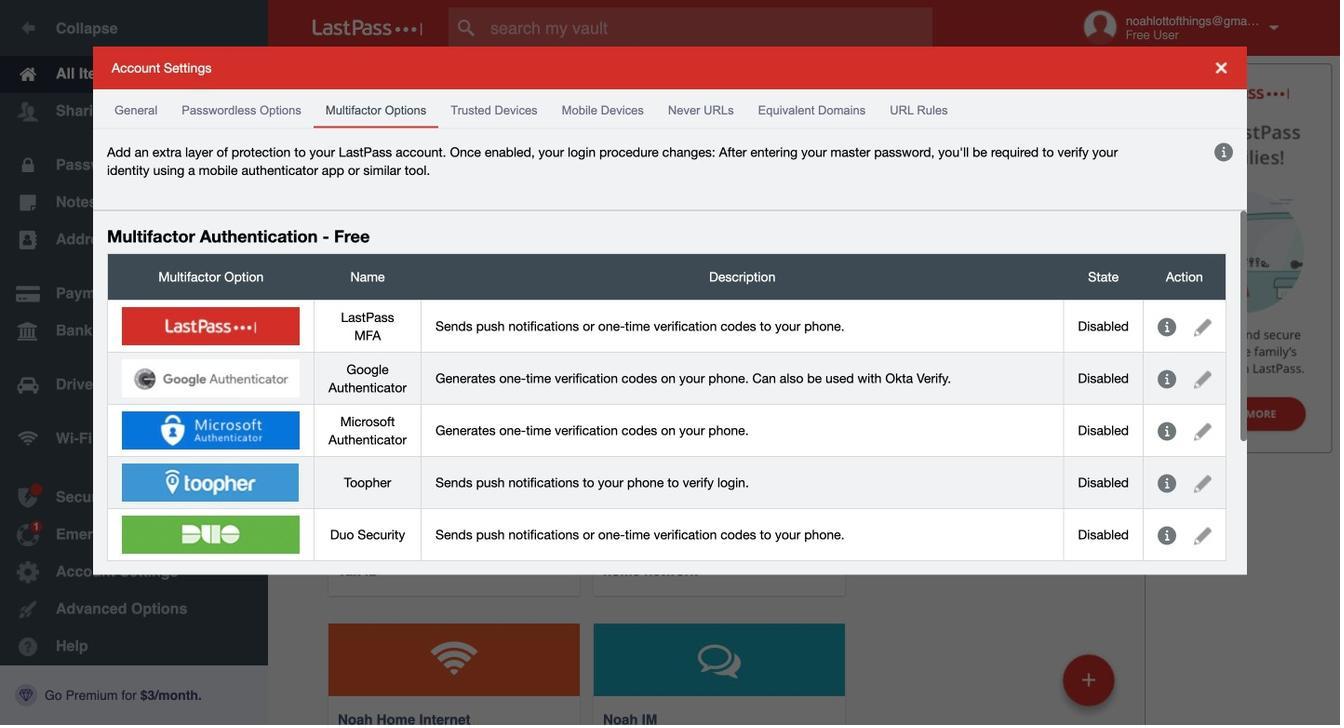 Task type: locate. For each thing, give the bounding box(es) containing it.
new item image
[[1083, 673, 1096, 687]]

vault options navigation
[[268, 102, 1145, 158]]

lastpass image
[[313, 20, 423, 36]]



Task type: vqa. For each thing, say whether or not it's contained in the screenshot.
Main navigation navigation
yes



Task type: describe. For each thing, give the bounding box(es) containing it.
search my vault text field
[[449, 7, 969, 48]]

main navigation navigation
[[0, 0, 268, 725]]

Search search field
[[449, 7, 969, 48]]

new item navigation
[[1057, 649, 1126, 725]]



